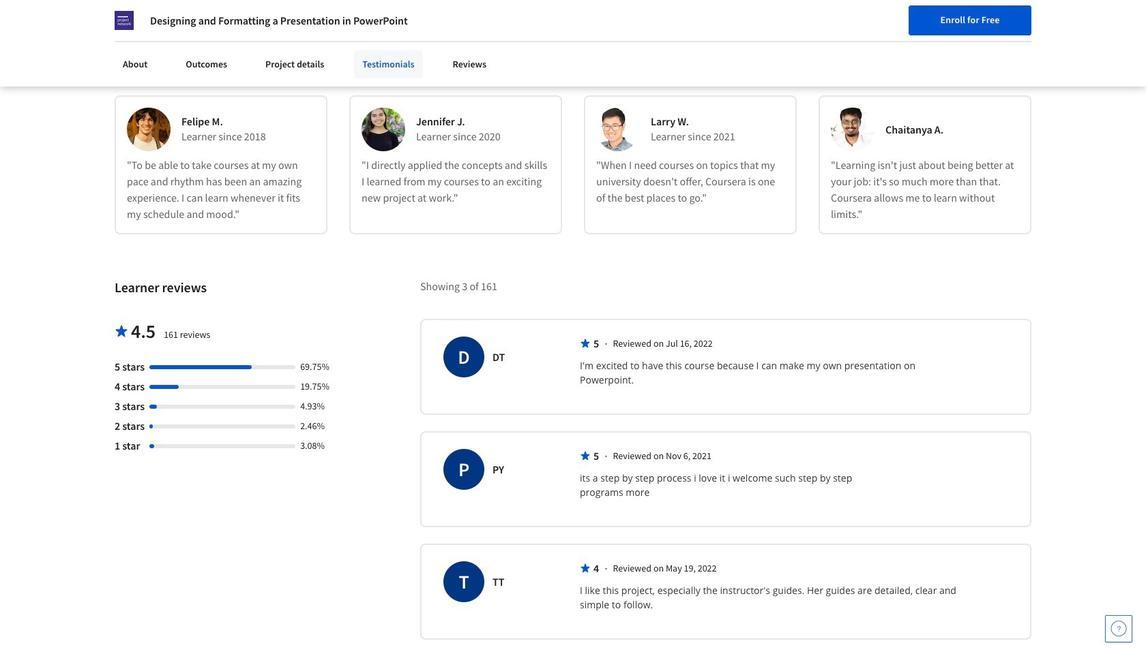 Task type: describe. For each thing, give the bounding box(es) containing it.
coursera project network image
[[115, 11, 134, 30]]

help center image
[[1111, 621, 1127, 638]]



Task type: locate. For each thing, give the bounding box(es) containing it.
None search field
[[195, 9, 522, 36]]



Task type: vqa. For each thing, say whether or not it's contained in the screenshot.
search box
yes



